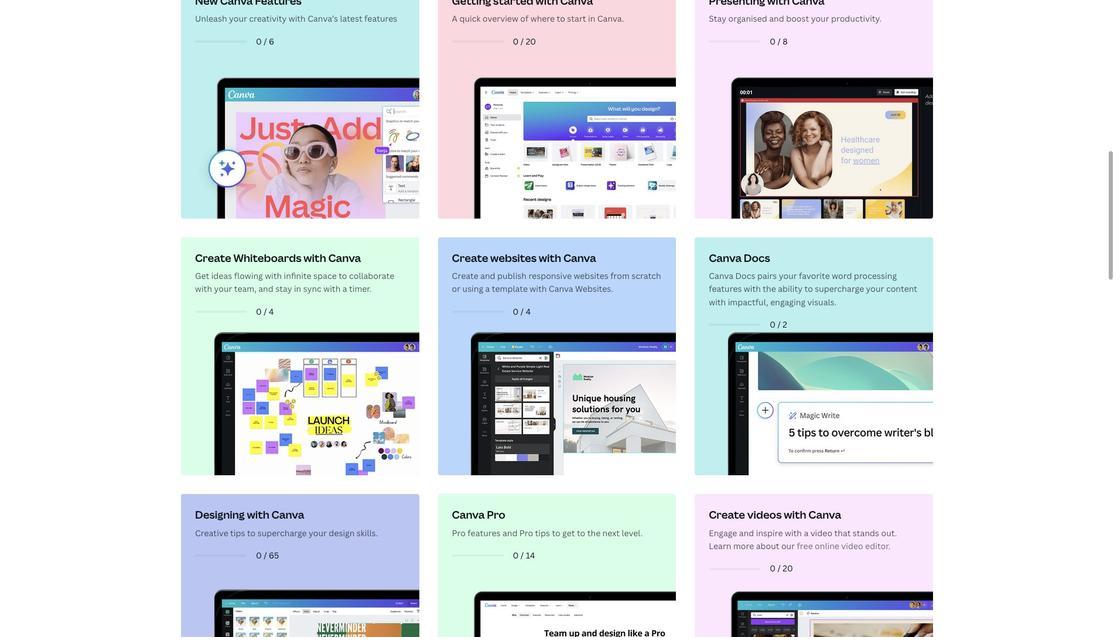 Task type: locate. For each thing, give the bounding box(es) containing it.
1 horizontal spatial the
[[763, 283, 776, 294]]

0 vertical spatial supercharge
[[815, 283, 865, 294]]

tips up 14 at bottom left
[[535, 527, 550, 538]]

creative
[[195, 527, 228, 538]]

0 down template
[[513, 306, 519, 317]]

docs up pairs
[[744, 251, 771, 265]]

to left get
[[552, 527, 561, 538]]

0 / 20 for with
[[770, 563, 793, 574]]

0 / 4 down template
[[513, 306, 531, 317]]

to
[[557, 13, 565, 24], [339, 270, 347, 281], [805, 283, 813, 294], [247, 527, 256, 538], [552, 527, 561, 538], [577, 527, 586, 538]]

tips down designing
[[230, 527, 245, 538]]

0 horizontal spatial a
[[343, 283, 347, 294]]

4 down create whiteboards with canva get ideas flowing with infinite space to collaborate with your team, and stay in sync with a timer.
[[269, 306, 274, 317]]

/
[[264, 36, 267, 47], [521, 36, 524, 47], [778, 36, 781, 47], [264, 306, 267, 317], [521, 306, 524, 317], [778, 319, 781, 330], [264, 550, 267, 561], [521, 550, 524, 561], [778, 563, 781, 574]]

1 vertical spatial the
[[588, 527, 601, 538]]

0 vertical spatial the
[[763, 283, 776, 294]]

designing
[[195, 508, 245, 522]]

creativity
[[249, 13, 287, 24]]

2 vertical spatial features
[[468, 527, 501, 538]]

2 4 from the left
[[526, 306, 531, 317]]

0 down overview
[[513, 36, 519, 47]]

0 for create websites with canva
[[513, 306, 519, 317]]

1 horizontal spatial a
[[486, 283, 490, 294]]

the
[[763, 283, 776, 294], [588, 527, 601, 538]]

a
[[343, 283, 347, 294], [486, 283, 490, 294], [804, 527, 809, 538]]

stands
[[853, 527, 880, 538]]

0 horizontal spatial the
[[588, 527, 601, 538]]

1 horizontal spatial 0 / 20
[[770, 563, 793, 574]]

with up stay
[[265, 270, 282, 281]]

0 for create whiteboards with canva
[[256, 306, 262, 317]]

create inside create whiteboards with canva get ideas flowing with infinite space to collaborate with your team, and stay in sync with a timer.
[[195, 251, 231, 265]]

2 tips from the left
[[535, 527, 550, 538]]

organised
[[729, 13, 768, 24]]

0
[[256, 36, 262, 47], [513, 36, 519, 47], [770, 36, 776, 47], [256, 306, 262, 317], [513, 306, 519, 317], [770, 319, 776, 330], [256, 550, 262, 561], [513, 550, 519, 561], [770, 563, 776, 574]]

engage and inspire with a video that stands out. learn more about our
[[709, 527, 898, 551]]

0 left '8'
[[770, 36, 776, 47]]

canva inside create whiteboards with canva get ideas flowing with infinite space to collaborate with your team, and stay in sync with a timer.
[[328, 251, 361, 265]]

template
[[492, 283, 528, 294]]

skills.
[[357, 527, 378, 538]]

create for create videos with canva
[[709, 508, 745, 522]]

1 horizontal spatial 20
[[783, 563, 793, 574]]

to inside the canva docs canva docs pairs your favorite word processing features with the ability to supercharge your content with impactful, engaging visuals.
[[805, 283, 813, 294]]

the down pairs
[[763, 283, 776, 294]]

tutorials pro image
[[442, 498, 676, 637]]

14
[[526, 550, 535, 561]]

1 vertical spatial 0 / 20
[[770, 563, 793, 574]]

/ for designing with canva
[[264, 550, 267, 561]]

space
[[314, 270, 337, 281]]

0 horizontal spatial supercharge
[[258, 527, 307, 538]]

tutorials whiteboards image
[[185, 331, 419, 475]]

the inside canva pro pro features and pro tips to get to the next level.
[[588, 527, 601, 538]]

design
[[329, 527, 355, 538]]

canva.
[[598, 13, 624, 24]]

in right start
[[588, 13, 596, 24]]

scratch
[[632, 270, 661, 281]]

0 vertical spatial features
[[365, 13, 398, 24]]

1 vertical spatial 20
[[783, 563, 793, 574]]

with
[[289, 13, 306, 24], [304, 251, 326, 265], [539, 251, 562, 265], [265, 270, 282, 281], [195, 283, 212, 294], [324, 283, 341, 294], [530, 283, 547, 294], [744, 283, 761, 294], [709, 296, 726, 308], [247, 508, 270, 522], [784, 508, 807, 522], [785, 527, 802, 538]]

ideas
[[211, 270, 232, 281]]

0 left 6
[[256, 36, 262, 47]]

0 horizontal spatial 4
[[269, 306, 274, 317]]

to right creative
[[247, 527, 256, 538]]

canva inside designing with canva creative tips to supercharge your design skills.
[[272, 508, 304, 522]]

20
[[526, 36, 536, 47], [783, 563, 793, 574]]

a inside create whiteboards with canva get ideas flowing with infinite space to collaborate with your team, and stay in sync with a timer.
[[343, 283, 347, 294]]

/ left '8'
[[778, 36, 781, 47]]

learn
[[709, 540, 732, 551]]

processing
[[854, 270, 897, 281]]

unleash your creativity with canva's latest features
[[195, 13, 398, 24]]

a right using
[[486, 283, 490, 294]]

4 down template
[[526, 306, 531, 317]]

1 vertical spatial video
[[842, 540, 864, 551]]

0 / 20 down our
[[770, 563, 793, 574]]

0 vertical spatial websites
[[491, 251, 537, 265]]

0 vertical spatial video
[[811, 527, 833, 538]]

create
[[195, 251, 231, 265], [452, 251, 488, 265], [452, 270, 479, 281], [709, 508, 745, 522]]

and up more at the right bottom of the page
[[739, 527, 754, 538]]

8
[[783, 36, 788, 47]]

level.
[[622, 527, 643, 538]]

0 vertical spatial 20
[[526, 36, 536, 47]]

with up space
[[304, 251, 326, 265]]

1 horizontal spatial 4
[[526, 306, 531, 317]]

0 left 14 at bottom left
[[513, 550, 519, 561]]

and up 0 / 14
[[503, 527, 518, 538]]

stay
[[276, 283, 292, 294]]

4 for whiteboards
[[269, 306, 274, 317]]

0 horizontal spatial 0 / 4
[[256, 306, 274, 317]]

a up free
[[804, 527, 809, 538]]

2
[[783, 319, 788, 330]]

6
[[269, 36, 274, 47]]

tutorials video image
[[699, 498, 933, 637]]

the inside the canva docs canva docs pairs your favorite word processing features with the ability to supercharge your content with impactful, engaging visuals.
[[763, 283, 776, 294]]

20 down of
[[526, 36, 536, 47]]

0 down team,
[[256, 306, 262, 317]]

your right boost
[[811, 13, 830, 24]]

1 vertical spatial features
[[709, 283, 742, 294]]

/ left 2
[[778, 319, 781, 330]]

or
[[452, 283, 461, 294]]

websites up websites.
[[574, 270, 609, 281]]

2 horizontal spatial a
[[804, 527, 809, 538]]

0 vertical spatial in
[[588, 13, 596, 24]]

/ down create whiteboards with canva get ideas flowing with infinite space to collaborate with your team, and stay in sync with a timer.
[[264, 306, 267, 317]]

tutorials docs image
[[699, 331, 933, 475]]

create for create whiteboards with canva get ideas flowing with infinite space to collaborate with your team, and stay in sync with a timer.
[[195, 251, 231, 265]]

docs left pairs
[[736, 270, 756, 281]]

0 for designing with canva
[[256, 550, 262, 561]]

in down infinite on the left top
[[294, 283, 301, 294]]

and inside create websites with canva create and publish responsive websites from scratch or using a template with canva websites.
[[481, 270, 496, 281]]

with down responsive at the top
[[530, 283, 547, 294]]

with right designing
[[247, 508, 270, 522]]

word
[[832, 270, 852, 281]]

to right space
[[339, 270, 347, 281]]

/ down template
[[521, 306, 524, 317]]

0 horizontal spatial pro
[[452, 527, 466, 538]]

0 down about
[[770, 563, 776, 574]]

0 left 65
[[256, 550, 262, 561]]

tutorials new features image
[[185, 0, 419, 218]]

0 horizontal spatial 20
[[526, 36, 536, 47]]

65
[[269, 550, 279, 561]]

engaging
[[771, 296, 806, 308]]

1 vertical spatial in
[[294, 283, 301, 294]]

0 horizontal spatial 0 / 20
[[513, 36, 536, 47]]

pro
[[487, 508, 506, 522], [452, 527, 466, 538], [520, 527, 533, 538]]

publish
[[498, 270, 527, 281]]

your down processing
[[867, 283, 885, 294]]

0 horizontal spatial in
[[294, 283, 301, 294]]

websites.
[[576, 283, 613, 294]]

1 vertical spatial websites
[[574, 270, 609, 281]]

1 horizontal spatial in
[[588, 13, 596, 24]]

1 4 from the left
[[269, 306, 274, 317]]

websites
[[491, 251, 537, 265], [574, 270, 609, 281]]

1 vertical spatial supercharge
[[258, 527, 307, 538]]

ability
[[778, 283, 803, 294]]

to down 'favorite'
[[805, 283, 813, 294]]

0 horizontal spatial tips
[[230, 527, 245, 538]]

1 horizontal spatial 0 / 4
[[513, 306, 531, 317]]

2 0 / 4 from the left
[[513, 306, 531, 317]]

supercharge down the word
[[815, 283, 865, 294]]

free
[[797, 540, 813, 551]]

where
[[531, 13, 555, 24]]

a left timer.
[[343, 283, 347, 294]]

out.
[[882, 527, 898, 538]]

free online video editor .
[[797, 540, 891, 551]]

with up engage and inspire with a video that stands out. learn more about our
[[784, 508, 807, 522]]

the left next
[[588, 527, 601, 538]]

/ for canva pro
[[521, 550, 524, 561]]

your left design
[[309, 527, 327, 538]]

/ left 6
[[264, 36, 267, 47]]

1 horizontal spatial websites
[[574, 270, 609, 281]]

0 horizontal spatial video
[[811, 527, 833, 538]]

1 tips from the left
[[230, 527, 245, 538]]

your inside create whiteboards with canva get ideas flowing with infinite space to collaborate with your team, and stay in sync with a timer.
[[214, 283, 232, 294]]

tips
[[230, 527, 245, 538], [535, 527, 550, 538]]

4
[[269, 306, 274, 317], [526, 306, 531, 317]]

and left stay
[[259, 283, 274, 294]]

get
[[563, 527, 575, 538]]

0 vertical spatial 0 / 20
[[513, 36, 536, 47]]

and
[[770, 13, 785, 24], [481, 270, 496, 281], [259, 283, 274, 294], [503, 527, 518, 538], [739, 527, 754, 538]]

20 down our
[[783, 563, 793, 574]]

/ down about
[[778, 563, 781, 574]]

websites up publish
[[491, 251, 537, 265]]

1 horizontal spatial supercharge
[[815, 283, 865, 294]]

0 / 4
[[256, 306, 274, 317], [513, 306, 531, 317]]

to left start
[[557, 13, 565, 24]]

with up responsive at the top
[[539, 251, 562, 265]]

latest
[[340, 13, 363, 24]]

1 0 / 4 from the left
[[256, 306, 274, 317]]

your right unleash at top
[[229, 13, 247, 24]]

2 horizontal spatial features
[[709, 283, 742, 294]]

a quick overview of where to start in canva.
[[452, 13, 624, 24]]

/ left 65
[[264, 550, 267, 561]]

get
[[195, 270, 209, 281]]

features
[[365, 13, 398, 24], [709, 283, 742, 294], [468, 527, 501, 538]]

to inside designing with canva creative tips to supercharge your design skills.
[[247, 527, 256, 538]]

0 horizontal spatial websites
[[491, 251, 537, 265]]

supercharge up 65
[[258, 527, 307, 538]]

supercharge
[[815, 283, 865, 294], [258, 527, 307, 538]]

and up using
[[481, 270, 496, 281]]

/ left 14 at bottom left
[[521, 550, 524, 561]]

your down ideas
[[214, 283, 232, 294]]

video down the that
[[842, 540, 864, 551]]

0 left 2
[[770, 319, 776, 330]]

engage
[[709, 527, 738, 538]]

1 horizontal spatial features
[[468, 527, 501, 538]]

0 / 4 down team,
[[256, 306, 274, 317]]

1 horizontal spatial tips
[[535, 527, 550, 538]]

with up our
[[785, 527, 802, 538]]

video up online
[[811, 527, 833, 538]]

canva
[[328, 251, 361, 265], [564, 251, 596, 265], [709, 251, 742, 265], [709, 270, 734, 281], [549, 283, 574, 294], [272, 508, 304, 522], [452, 508, 485, 522], [809, 508, 842, 522]]

0 / 20 down of
[[513, 36, 536, 47]]

with inside designing with canva creative tips to supercharge your design skills.
[[247, 508, 270, 522]]

create websites with canva create and publish responsive websites from scratch or using a template with canva websites.
[[452, 251, 661, 294]]

docs
[[744, 251, 771, 265], [736, 270, 756, 281]]



Task type: describe. For each thing, give the bounding box(es) containing it.
our
[[782, 540, 795, 551]]

.
[[889, 540, 891, 551]]

free online video editor link
[[797, 540, 889, 551]]

a
[[452, 13, 458, 24]]

unleash
[[195, 13, 227, 24]]

your inside designing with canva creative tips to supercharge your design skills.
[[309, 527, 327, 538]]

overview
[[483, 13, 519, 24]]

0 for canva docs
[[770, 319, 776, 330]]

collaborate
[[349, 270, 395, 281]]

to right get
[[577, 527, 586, 538]]

a inside engage and inspire with a video that stands out. learn more about our
[[804, 527, 809, 538]]

stay
[[709, 13, 727, 24]]

video inside engage and inspire with a video that stands out. learn more about our
[[811, 527, 833, 538]]

1 vertical spatial docs
[[736, 270, 756, 281]]

to inside create whiteboards with canva get ideas flowing with infinite space to collaborate with your team, and stay in sync with a timer.
[[339, 270, 347, 281]]

about
[[756, 540, 780, 551]]

more
[[734, 540, 754, 551]]

impactful,
[[728, 296, 769, 308]]

of
[[521, 13, 529, 24]]

1 horizontal spatial pro
[[487, 508, 506, 522]]

/ for canva docs
[[778, 319, 781, 330]]

boost
[[787, 13, 810, 24]]

responsive
[[529, 270, 572, 281]]

features inside the canva docs canva docs pairs your favorite word processing features with the ability to supercharge your content with impactful, engaging visuals.
[[709, 283, 742, 294]]

stay organised and boost your productivity.
[[709, 13, 882, 24]]

20 for with
[[783, 563, 793, 574]]

0 / 20 for of
[[513, 36, 536, 47]]

0 / 8
[[770, 36, 788, 47]]

0 / 4 for whiteboards
[[256, 306, 274, 317]]

next
[[603, 527, 620, 538]]

that
[[835, 527, 851, 538]]

quick
[[460, 13, 481, 24]]

team,
[[234, 283, 257, 294]]

0 for canva pro
[[513, 550, 519, 561]]

designing with canva creative tips to supercharge your design skills.
[[195, 508, 378, 538]]

create websites with canva image
[[442, 331, 676, 475]]

sync
[[303, 283, 322, 294]]

with left the impactful,
[[709, 296, 726, 308]]

inspire
[[756, 527, 783, 538]]

with left canva's at the top left
[[289, 13, 306, 24]]

start
[[567, 13, 586, 24]]

supercharge inside designing with canva creative tips to supercharge your design skills.
[[258, 527, 307, 538]]

1 horizontal spatial video
[[842, 540, 864, 551]]

a inside create websites with canva create and publish responsive websites from scratch or using a template with canva websites.
[[486, 283, 490, 294]]

4 for websites
[[526, 306, 531, 317]]

0 / 2
[[770, 319, 788, 330]]

canva inside canva pro pro features and pro tips to get to the next level.
[[452, 508, 485, 522]]

from
[[611, 270, 630, 281]]

with up the impactful,
[[744, 283, 761, 294]]

0 / 65
[[256, 550, 279, 561]]

tutorials getting started image
[[442, 0, 676, 218]]

tips inside designing with canva creative tips to supercharge your design skills.
[[230, 527, 245, 538]]

whiteboards
[[233, 251, 302, 265]]

flowing
[[234, 270, 263, 281]]

0 vertical spatial docs
[[744, 251, 771, 265]]

supercharge inside the canva docs canva docs pairs your favorite word processing features with the ability to supercharge your content with impactful, engaging visuals.
[[815, 283, 865, 294]]

/ for create whiteboards with canva
[[264, 306, 267, 317]]

videos
[[748, 508, 782, 522]]

using
[[463, 283, 484, 294]]

tutorials designing image
[[185, 588, 419, 637]]

20 for of
[[526, 36, 536, 47]]

and inside create whiteboards with canva get ideas flowing with infinite space to collaborate with your team, and stay in sync with a timer.
[[259, 283, 274, 294]]

0 horizontal spatial features
[[365, 13, 398, 24]]

and inside engage and inspire with a video that stands out. learn more about our
[[739, 527, 754, 538]]

canva's
[[308, 13, 338, 24]]

visuals.
[[808, 296, 837, 308]]

with inside engage and inspire with a video that stands out. learn more about our
[[785, 527, 802, 538]]

with down the get
[[195, 283, 212, 294]]

0 / 14
[[513, 550, 535, 561]]

with down space
[[324, 283, 341, 294]]

in inside create whiteboards with canva get ideas flowing with infinite space to collaborate with your team, and stay in sync with a timer.
[[294, 283, 301, 294]]

0 for create videos with canva
[[770, 563, 776, 574]]

online
[[815, 540, 840, 551]]

content
[[887, 283, 918, 294]]

infinite
[[284, 270, 312, 281]]

/ for create websites with canva
[[521, 306, 524, 317]]

features inside canva pro pro features and pro tips to get to the next level.
[[468, 527, 501, 538]]

canva docs canva docs pairs your favorite word processing features with the ability to supercharge your content with impactful, engaging visuals.
[[709, 251, 918, 308]]

pairs
[[758, 270, 777, 281]]

create whiteboards with canva get ideas flowing with infinite space to collaborate with your team, and stay in sync with a timer.
[[195, 251, 395, 294]]

/ down of
[[521, 36, 524, 47]]

and left boost
[[770, 13, 785, 24]]

favorite
[[799, 270, 830, 281]]

2 horizontal spatial pro
[[520, 527, 533, 538]]

canva pro pro features and pro tips to get to the next level.
[[452, 508, 643, 538]]

your up ability
[[779, 270, 797, 281]]

tips inside canva pro pro features and pro tips to get to the next level.
[[535, 527, 550, 538]]

and inside canva pro pro features and pro tips to get to the next level.
[[503, 527, 518, 538]]

create for create websites with canva create and publish responsive websites from scratch or using a template with canva websites.
[[452, 251, 488, 265]]

0 / 6
[[256, 36, 274, 47]]

/ for create videos with canva
[[778, 563, 781, 574]]

create videos with canva
[[709, 508, 842, 522]]

tutorials folders image
[[699, 0, 933, 218]]

productivity.
[[832, 13, 882, 24]]

timer.
[[349, 283, 372, 294]]

editor
[[866, 540, 889, 551]]

0 / 4 for websites
[[513, 306, 531, 317]]



Task type: vqa. For each thing, say whether or not it's contained in the screenshot.


